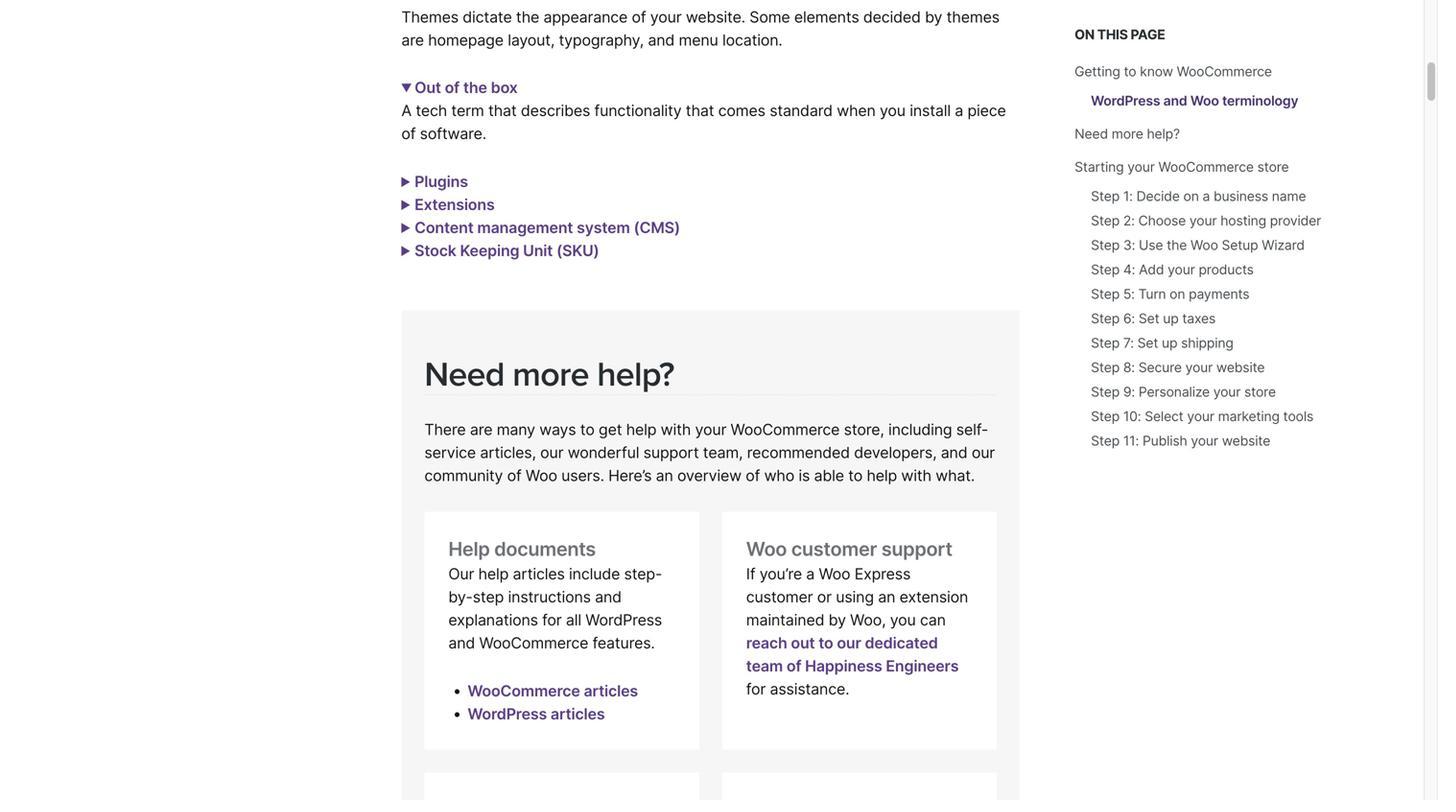 Task type: locate. For each thing, give the bounding box(es) containing it.
0 horizontal spatial help
[[479, 565, 509, 584]]

0 vertical spatial a
[[402, 0, 412, 3]]

1 horizontal spatial can
[[920, 611, 946, 630]]

your
[[402, 8, 433, 26], [650, 8, 682, 26], [1128, 159, 1155, 175], [739, 195, 771, 214], [1190, 213, 1217, 229], [625, 218, 656, 237], [867, 218, 899, 237], [774, 241, 805, 260], [1168, 262, 1196, 278], [811, 265, 842, 283], [1186, 359, 1213, 376], [1214, 384, 1241, 400], [1187, 408, 1215, 425], [695, 420, 727, 439], [1191, 433, 1219, 449]]

our
[[449, 565, 474, 584]]

0 vertical spatial need
[[1075, 126, 1108, 142]]

website down shipping on the top right
[[1217, 359, 1265, 376]]

developers, down they on the right
[[920, 241, 1003, 260]]

able
[[814, 466, 844, 485]]

0 vertical spatial more
[[1112, 126, 1144, 142]]

step 11: publish your website link
[[1091, 433, 1271, 449]]

for down instructions
[[542, 611, 562, 630]]

there are many ways to get help with your woocommerce store, including self- service articles, our wonderful support team, recommended developers, and our community of woo users. here's an overview of who is able to help with what.
[[425, 420, 995, 485]]

some
[[750, 8, 790, 26]]

1 vertical spatial when
[[617, 265, 656, 283]]

dedicated
[[865, 634, 938, 653]]

help? up starting your woocommerce store
[[1147, 126, 1180, 142]]

2 horizontal spatial our
[[972, 443, 995, 462]]

0 vertical spatial help?
[[1147, 126, 1180, 142]]

of
[[632, 8, 646, 26], [445, 78, 460, 97], [402, 124, 416, 143], [755, 241, 769, 260], [507, 466, 522, 485], [746, 466, 760, 485], [787, 657, 802, 676]]

the up term
[[463, 78, 487, 97]]

0 vertical spatial store
[[437, 8, 473, 26]]

but down similar
[[402, 265, 425, 283]]

the inside a web hosting service provides storage space and access for websites. this is where your store will live on the internet.
[[554, 8, 577, 26]]

2 vertical spatial articles
[[551, 705, 605, 724]]

1 vertical spatial need more help?
[[425, 355, 674, 396]]

typography,
[[559, 31, 644, 49]]

are inside there are many ways to get help with your woocommerce store, including self- service articles, our wonderful support team, recommended developers, and our community of woo users. here's an overview of who is able to help with what.
[[470, 420, 493, 439]]

hosting inside step 1: decide on a business name step 2: choose your hosting provider step 3: use the woo setup wizard step 4: add your products step 5: turn on payments step 6: set up taxes step 7: set up shipping step 8: secure your website step 9: personalize your store step 10: select your marketing tools step 11: publish your website
[[1221, 213, 1267, 229]]

be
[[649, 195, 667, 214]]

look
[[465, 265, 494, 283]]

is right this
[[947, 0, 959, 3]]

help?
[[1147, 126, 1180, 142], [597, 355, 674, 396]]

of down "storage" in the left top of the page
[[632, 8, 646, 26]]

step left 8:
[[1091, 359, 1120, 376]]

they
[[429, 265, 461, 283]]

1 vertical spatial is
[[571, 241, 582, 260]]

you left install
[[880, 101, 906, 120]]

step left 11:
[[1091, 433, 1120, 449]]

product
[[717, 265, 772, 283]]

and inside a web hosting service provides storage space and access for websites. this is where your store will live on the internet.
[[733, 0, 760, 3]]

0 vertical spatial help
[[626, 420, 657, 439]]

0 vertical spatial you
[[880, 101, 906, 120]]

your up the team,
[[695, 420, 727, 439]]

and left menu
[[648, 31, 675, 49]]

articles down features.
[[584, 682, 638, 701]]

woocommerce articles wordpress articles
[[468, 682, 638, 724]]

you down the
[[660, 265, 686, 283]]

3 a from the top
[[402, 241, 412, 260]]

0 vertical spatial up
[[1163, 310, 1179, 327]]

the inside out of the box a tech term that describes functionality that comes standard when you install a piece of software.
[[463, 78, 487, 97]]

that left comes
[[686, 101, 714, 120]]

1 horizontal spatial our
[[837, 634, 861, 653]]

many
[[497, 420, 535, 439]]

0 horizontal spatial as
[[915, 195, 932, 214]]

need
[[1075, 126, 1108, 142], [425, 355, 505, 396]]

all inside help documents our help articles include step- by-step instructions and explanations for all wordpress and woocommerce features.
[[566, 611, 582, 630]]

7:
[[1124, 335, 1134, 351]]

select
[[1145, 408, 1184, 425]]

personalize
[[1139, 384, 1210, 400]]

1 vertical spatial like
[[458, 241, 482, 260]]

1 horizontal spatial all
[[736, 241, 751, 260]]

need more help? for the right need more help? link
[[1075, 126, 1180, 142]]

0 vertical spatial with
[[661, 420, 691, 439]]

if
[[746, 565, 756, 584]]

0 vertical spatial woocommerce,
[[502, 195, 615, 214]]

1 horizontal spatial that
[[648, 241, 676, 260]]

step left 2:
[[1091, 213, 1120, 229]]

1 horizontal spatial help?
[[1147, 126, 1180, 142]]

but up act
[[529, 241, 552, 260]]

2 vertical spatial a
[[402, 241, 412, 260]]

woocommerce
[[1177, 63, 1272, 80], [1159, 159, 1254, 175], [731, 420, 840, 439], [479, 634, 589, 653], [468, 682, 580, 701]]

support inside woo customer support if you're a woo express customer or using an extension maintained by woo, you can reach out to our dedicated team of happiness engineers for assistance.
[[882, 538, 953, 561]]

0 vertical spatial hosting
[[450, 0, 503, 3]]

more up starting
[[1112, 126, 1144, 142]]

a inside content management system (cms) a cms, like wordpress, is a library that houses all of your website content, such as blog posts, photos, videos, illustrations, and product listings.
[[402, 241, 412, 260]]

wizard
[[1262, 237, 1305, 253]]

step 10: select your marketing tools link
[[1091, 408, 1314, 425]]

help inside help documents our help articles include step- by-step instructions and explanations for all wordpress and woocommerce features.
[[479, 565, 509, 584]]

this
[[1098, 26, 1128, 43]]

to inside woo customer support if you're a woo express customer or using an extension maintained by woo, you can reach out to our dedicated team of happiness engineers for assistance.
[[819, 634, 834, 653]]

need for the right need more help? link
[[1075, 126, 1108, 142]]

the inside step 1: decide on a business name step 2: choose your hosting provider step 3: use the woo setup wizard step 4: add your products step 5: turn on payments step 6: set up taxes step 7: set up shipping step 8: secure your website step 9: personalize your store step 10: select your marketing tools step 11: publish your website
[[1167, 237, 1187, 253]]

to right able at bottom right
[[849, 466, 863, 485]]

1 vertical spatial a
[[402, 101, 412, 120]]

0 vertical spatial is
[[947, 0, 959, 3]]

2 horizontal spatial is
[[947, 0, 959, 3]]

and down stock keeping unit (sku)
[[499, 265, 525, 283]]

the up "layout,"
[[516, 8, 540, 26]]

and inside extensions for woocommerce, extensions provide additional functionality to your store. they are similar to plugins, but not the same. the key differences are important to developers, but they look and act similarly when you connect them to your store.
[[499, 265, 525, 283]]

extension
[[900, 588, 969, 607]]

store. up content,
[[903, 218, 943, 237]]

step left the 5:
[[1091, 286, 1120, 302]]

2 vertical spatial is
[[799, 466, 810, 485]]

getting
[[1075, 63, 1121, 80]]

1 horizontal spatial by
[[925, 8, 943, 26]]

site.
[[661, 218, 690, 237]]

decided
[[864, 8, 921, 26]]

step left 7:
[[1091, 335, 1120, 351]]

your inside a web hosting service provides storage space and access for websites. this is where your store will live on the internet.
[[402, 8, 433, 26]]

illustrations,
[[597, 265, 682, 283]]

the up step 4: add your products link
[[1167, 237, 1187, 253]]

website inside content management system (cms) a cms, like wordpress, is a library that houses all of your website content, such as blog posts, photos, videos, illustrations, and product listings.
[[809, 241, 865, 260]]

secure
[[1139, 359, 1182, 376]]

functionality
[[595, 101, 682, 120], [515, 218, 602, 237], [757, 218, 845, 237]]

a left piece at the right of page
[[955, 101, 964, 120]]

for inside a web hosting service provides storage space and access for websites. this is where your store will live on the internet.
[[818, 0, 837, 3]]

(sku)
[[557, 241, 599, 260]]

0 horizontal spatial when
[[617, 265, 656, 283]]

an right here's
[[656, 466, 673, 485]]

2 step from the top
[[1091, 213, 1120, 229]]

your inside themes dictate the appearance of your website. some elements decided by themes are homepage layout, typography, and menu location.
[[650, 8, 682, 26]]

woocommerce, inside extensions for woocommerce, extensions provide additional functionality to your store. they are similar to plugins, but not the same. the key differences are important to developers, but they look and act similarly when you connect them to your store.
[[428, 218, 542, 237]]

step left 9: at the right
[[1091, 384, 1120, 400]]

our
[[540, 443, 564, 462], [972, 443, 995, 462], [837, 634, 861, 653]]

0 vertical spatial service
[[507, 0, 558, 3]]

are right they on the right
[[987, 218, 1010, 237]]

support up 'overview'
[[644, 443, 699, 462]]

wordpress up features.
[[586, 611, 662, 630]]

woocommerce up wordpress articles link
[[468, 682, 580, 701]]

you inside extensions for woocommerce, extensions provide additional functionality to your store. they are similar to plugins, but not the same. the key differences are important to developers, but they look and act similarly when you connect them to your store.
[[660, 265, 686, 283]]

need more help? link up 'ways'
[[425, 355, 674, 396]]

additional
[[684, 218, 753, 237]]

your up 1:
[[1128, 159, 1155, 175]]

a inside step 1: decide on a business name step 2: choose your hosting provider step 3: use the woo setup wizard step 4: add your products step 5: turn on payments step 6: set up taxes step 7: set up shipping step 8: secure your website step 9: personalize your store step 10: select your marketing tools step 11: publish your website
[[1203, 188, 1210, 204]]

by inside themes dictate the appearance of your website. some elements decided by themes are homepage layout, typography, and menu location.
[[925, 8, 943, 26]]

1 horizontal spatial need more help?
[[1075, 126, 1180, 142]]

7 step from the top
[[1091, 335, 1120, 351]]

need more help? up starting
[[1075, 126, 1180, 142]]

and up 'what.'
[[941, 443, 968, 462]]

and inside themes dictate the appearance of your website. some elements decided by themes are homepage layout, typography, and menu location.
[[648, 31, 675, 49]]

of up them
[[755, 241, 769, 260]]

plugin.
[[949, 195, 995, 214]]

to right out
[[819, 634, 834, 653]]

wonderful
[[568, 443, 639, 462]]

website up listings.
[[809, 241, 865, 260]]

storage
[[628, 0, 682, 3]]

1 horizontal spatial an
[[878, 588, 896, 607]]

a inside out of the box a tech term that describes functionality that comes standard when you install a piece of software.
[[402, 101, 412, 120]]

0 vertical spatial need more help?
[[1075, 126, 1180, 142]]

of right out
[[445, 78, 460, 97]]

1 vertical spatial help?
[[597, 355, 674, 396]]

0 horizontal spatial an
[[656, 466, 673, 485]]

wordpress articles link
[[468, 705, 605, 724]]

1 vertical spatial for
[[542, 611, 562, 630]]

woocommerce inside help documents our help articles include step- by-step instructions and explanations for all wordpress and woocommerce features.
[[479, 634, 589, 653]]

system
[[577, 218, 630, 237]]

1 horizontal spatial need
[[1075, 126, 1108, 142]]

websites.
[[841, 0, 909, 3]]

woo down "articles,"
[[526, 466, 557, 485]]

themes
[[402, 8, 459, 26]]

1 vertical spatial an
[[878, 588, 896, 607]]

1 horizontal spatial but
[[529, 241, 552, 260]]

3 step from the top
[[1091, 237, 1120, 253]]

woocommerce, up extensions
[[502, 195, 615, 214]]

help up the step
[[479, 565, 509, 584]]

2 horizontal spatial that
[[686, 101, 714, 120]]

a right you're on the bottom of page
[[806, 565, 815, 584]]

0 vertical spatial can
[[619, 195, 645, 214]]

like up new
[[474, 195, 498, 214]]

0 vertical spatial store.
[[903, 218, 943, 237]]

and down include
[[595, 588, 622, 607]]

0 vertical spatial support
[[644, 443, 699, 462]]

a down for
[[402, 241, 412, 260]]

marketing
[[1218, 408, 1280, 425]]

1 vertical spatial set
[[1138, 335, 1159, 351]]

you
[[880, 101, 906, 120], [660, 265, 686, 283], [890, 611, 916, 630]]

6 step from the top
[[1091, 310, 1120, 327]]

0 vertical spatial articles
[[513, 565, 565, 584]]

step 3: use the woo setup wizard link
[[1091, 237, 1305, 253]]

woo inside step 1: decide on a business name step 2: choose your hosting provider step 3: use the woo setup wizard step 4: add your products step 5: turn on payments step 6: set up taxes step 7: set up shipping step 8: secure your website step 9: personalize your store step 10: select your marketing tools step 11: publish your website
[[1191, 237, 1219, 253]]

1 a from the top
[[402, 0, 412, 3]]

need more help? up 'ways'
[[425, 355, 674, 396]]

2 vertical spatial you
[[890, 611, 916, 630]]

developers,
[[920, 241, 1003, 260], [854, 443, 937, 462]]

terminology
[[1223, 93, 1299, 109]]

0 vertical spatial but
[[529, 241, 552, 260]]

provider
[[1270, 213, 1322, 229]]

are up listings.
[[802, 241, 825, 260]]

our up happiness
[[837, 634, 861, 653]]

1 vertical spatial up
[[1162, 335, 1178, 351]]

1 vertical spatial articles
[[584, 682, 638, 701]]

2 vertical spatial help
[[479, 565, 509, 584]]

2 horizontal spatial for
[[818, 0, 837, 3]]

0 vertical spatial by
[[925, 8, 943, 26]]

listings.
[[776, 265, 830, 283]]

functionality inside out of the box a tech term that describes functionality that comes standard when you install a piece of software.
[[595, 101, 682, 120]]

set right 6:
[[1139, 310, 1160, 327]]

0 horizontal spatial service
[[425, 443, 476, 462]]

1 vertical spatial woocommerce,
[[428, 218, 542, 237]]

a left plugin.
[[936, 195, 944, 214]]

is inside a web hosting service provides storage space and access for websites. this is where your store will live on the internet.
[[947, 0, 959, 3]]

you're
[[760, 565, 802, 584]]

to up "additional"
[[721, 195, 735, 214]]

woocommerce down explanations
[[479, 634, 589, 653]]

like down add
[[458, 241, 482, 260]]

hosting up dictate
[[450, 0, 503, 3]]

web
[[416, 0, 446, 3]]

2 vertical spatial store
[[1245, 384, 1276, 400]]

0 horizontal spatial with
[[661, 420, 691, 439]]

9 step from the top
[[1091, 384, 1120, 400]]

add
[[450, 218, 477, 237]]

a right not
[[586, 241, 595, 260]]

11:
[[1124, 433, 1139, 449]]

your up same.
[[625, 218, 656, 237]]

to up posts,
[[451, 241, 466, 260]]

0 vertical spatial developers,
[[920, 241, 1003, 260]]

more for bottommost need more help? link
[[513, 355, 589, 396]]

wordpress inside plugins software, like woocommerce, can be added to your wordpress website as a plugin. these add new functionality to your site.
[[775, 195, 851, 214]]

woo down getting to know woocommerce
[[1191, 93, 1219, 109]]

of down "articles,"
[[507, 466, 522, 485]]

step 6: set up taxes link
[[1091, 310, 1216, 327]]

articles inside help documents our help articles include step- by-step instructions and explanations for all wordpress and woocommerce features.
[[513, 565, 565, 584]]

maintained
[[746, 611, 825, 630]]

1 horizontal spatial when
[[837, 101, 876, 120]]

like inside content management system (cms) a cms, like wordpress, is a library that houses all of your website content, such as blog posts, photos, videos, illustrations, and product listings.
[[458, 241, 482, 260]]

1 horizontal spatial hosting
[[1221, 213, 1267, 229]]

are left many at the left bottom of the page
[[470, 420, 493, 439]]

a left web
[[402, 0, 412, 3]]

posts,
[[437, 265, 480, 283]]

0 horizontal spatial more
[[513, 355, 589, 396]]

extensions
[[546, 218, 623, 237]]

when right the standard
[[837, 101, 876, 120]]

unit
[[523, 241, 553, 260]]

1 vertical spatial with
[[902, 466, 932, 485]]

all inside content management system (cms) a cms, like wordpress, is a library that houses all of your website content, such as blog posts, photos, videos, illustrations, and product listings.
[[736, 241, 751, 260]]

4 step from the top
[[1091, 262, 1120, 278]]

0 vertical spatial when
[[837, 101, 876, 120]]

support
[[644, 443, 699, 462], [882, 538, 953, 561]]

1 vertical spatial but
[[402, 265, 425, 283]]

0 horizontal spatial by
[[829, 611, 846, 630]]

0 horizontal spatial all
[[566, 611, 582, 630]]

when inside extensions for woocommerce, extensions provide additional functionality to your store. they are similar to plugins, but not the same. the key differences are important to developers, but they look and act similarly when you connect them to your store.
[[617, 265, 656, 283]]

your up marketing on the bottom right
[[1214, 384, 1241, 400]]

step left 1:
[[1091, 188, 1120, 204]]

0 horizontal spatial help?
[[597, 355, 674, 396]]

0 vertical spatial for
[[818, 0, 837, 3]]

up down step 5: turn on payments link
[[1163, 310, 1179, 327]]

0 horizontal spatial is
[[571, 241, 582, 260]]

2 vertical spatial on
[[1170, 286, 1186, 302]]

to right them
[[793, 265, 807, 283]]

woocommerce up step 1: decide on a business name link
[[1159, 159, 1254, 175]]

developers, inside extensions for woocommerce, extensions provide additional functionality to your store. they are similar to plugins, but not the same. the key differences are important to developers, but they look and act similarly when you connect them to your store.
[[920, 241, 1003, 260]]

your up step 5: turn on payments link
[[1168, 262, 1196, 278]]

for up elements on the right top
[[818, 0, 837, 3]]

1 vertical spatial developers,
[[854, 443, 937, 462]]

store up the name
[[1258, 159, 1289, 175]]

1 vertical spatial support
[[882, 538, 953, 561]]

to
[[1124, 63, 1137, 80], [721, 195, 735, 214], [607, 218, 621, 237], [849, 218, 863, 237], [451, 241, 466, 260], [902, 241, 916, 260], [793, 265, 807, 283], [580, 420, 595, 439], [849, 466, 863, 485], [819, 634, 834, 653]]

all
[[736, 241, 751, 260], [566, 611, 582, 630]]

articles up instructions
[[513, 565, 565, 584]]

1 vertical spatial service
[[425, 443, 476, 462]]

and up some
[[733, 0, 760, 3]]

box
[[491, 78, 518, 97]]

0 horizontal spatial can
[[619, 195, 645, 214]]

you up dedicated
[[890, 611, 916, 630]]

1 vertical spatial need
[[425, 355, 505, 396]]

1 vertical spatial store.
[[847, 265, 887, 283]]

0 vertical spatial as
[[915, 195, 932, 214]]

an inside there are many ways to get help with your woocommerce store, including self- service articles, our wonderful support team, recommended developers, and our community of woo users. here's an overview of who is able to help with what.
[[656, 466, 673, 485]]

0 horizontal spatial need more help?
[[425, 355, 674, 396]]

1 horizontal spatial is
[[799, 466, 810, 485]]

who
[[764, 466, 795, 485]]

hosting down the business on the right top
[[1221, 213, 1267, 229]]

our inside woo customer support if you're a woo express customer or using an extension maintained by woo, you can reach out to our dedicated team of happiness engineers for assistance.
[[837, 634, 861, 653]]

store inside a web hosting service provides storage space and access for websites. this is where your store will live on the internet.
[[437, 8, 473, 26]]

step 5: turn on payments link
[[1091, 286, 1250, 302]]

your down important
[[811, 265, 842, 283]]

woocommerce, up keeping at the top of the page
[[428, 218, 542, 237]]

when down same.
[[617, 265, 656, 283]]

such
[[932, 241, 966, 260]]

store.
[[903, 218, 943, 237], [847, 265, 887, 283]]

2 horizontal spatial help
[[867, 466, 897, 485]]

1 horizontal spatial help
[[626, 420, 657, 439]]

the inside extensions for woocommerce, extensions provide additional functionality to your store. they are similar to plugins, but not the same. the key differences are important to developers, but they look and act similarly when you connect them to your store.
[[584, 241, 607, 260]]

important
[[829, 241, 898, 260]]

out
[[415, 78, 441, 97]]

this
[[913, 0, 943, 3]]

need more help? link up starting
[[1075, 126, 1180, 142]]

that down (cms)
[[648, 241, 676, 260]]

0 vertical spatial like
[[474, 195, 498, 214]]

woo down the step 2: choose your hosting provider link
[[1191, 237, 1219, 253]]

payments
[[1189, 286, 1250, 302]]

as down they on the right
[[970, 241, 986, 260]]

10:
[[1124, 408, 1142, 425]]

0 vertical spatial all
[[736, 241, 751, 260]]

0 horizontal spatial for
[[542, 611, 562, 630]]

store up marketing on the bottom right
[[1245, 384, 1276, 400]]

0 horizontal spatial store.
[[847, 265, 887, 283]]

0 vertical spatial an
[[656, 466, 673, 485]]

our down 'ways'
[[540, 443, 564, 462]]

woocommerce,
[[502, 195, 615, 214], [428, 218, 542, 237]]

like inside plugins software, like woocommerce, can be added to your wordpress website as a plugin. these add new functionality to your site.
[[474, 195, 498, 214]]

content management system (cms) a cms, like wordpress, is a library that houses all of your website content, such as blog posts, photos, videos, illustrations, and product listings.
[[402, 218, 986, 283]]

10 step from the top
[[1091, 408, 1120, 425]]

self-
[[957, 420, 989, 439]]

support up the express
[[882, 538, 953, 561]]

1 horizontal spatial need more help? link
[[1075, 126, 1180, 142]]

with left 'what.'
[[902, 466, 932, 485]]

our down self-
[[972, 443, 995, 462]]

plugins
[[415, 172, 468, 191]]

on right the live
[[532, 8, 550, 26]]

0 horizontal spatial need
[[425, 355, 505, 396]]

woo up or
[[819, 565, 851, 584]]

0 horizontal spatial need more help? link
[[425, 355, 674, 396]]

wordpress inside help documents our help articles include step- by-step instructions and explanations for all wordpress and woocommerce features.
[[586, 611, 662, 630]]

2 a from the top
[[402, 101, 412, 120]]

community
[[425, 466, 503, 485]]

2:
[[1124, 213, 1135, 229]]

as inside plugins software, like woocommerce, can be added to your wordpress website as a plugin. these add new functionality to your site.
[[915, 195, 932, 214]]

on
[[532, 8, 550, 26], [1184, 188, 1199, 204], [1170, 286, 1186, 302]]

1 vertical spatial by
[[829, 611, 846, 630]]

1 horizontal spatial support
[[882, 538, 953, 561]]

use
[[1139, 237, 1164, 253]]

a inside out of the box a tech term that describes functionality that comes standard when you install a piece of software.
[[955, 101, 964, 120]]



Task type: vqa. For each thing, say whether or not it's contained in the screenshot.
left help
yes



Task type: describe. For each thing, give the bounding box(es) containing it.
turn
[[1139, 286, 1166, 302]]

a inside woo customer support if you're a woo express customer or using an extension maintained by woo, you can reach out to our dedicated team of happiness engineers for assistance.
[[806, 565, 815, 584]]

taxes
[[1183, 310, 1216, 327]]

woocommerce inside woocommerce articles wordpress articles
[[468, 682, 580, 701]]

to up important
[[849, 218, 863, 237]]

your up "additional"
[[739, 195, 771, 214]]

getting to know woocommerce link
[[1075, 63, 1272, 80]]

3:
[[1124, 237, 1136, 253]]

out
[[791, 634, 815, 653]]

support inside there are many ways to get help with your woocommerce store, including self- service articles, our wonderful support team, recommended developers, and our community of woo users. here's an overview of who is able to help with what.
[[644, 443, 699, 462]]

5 step from the top
[[1091, 286, 1120, 302]]

developers, inside there are many ways to get help with your woocommerce store, including self- service articles, our wonderful support team, recommended developers, and our community of woo users. here's an overview of who is able to help with what.
[[854, 443, 937, 462]]

can inside woo customer support if you're a woo express customer or using an extension maintained by woo, you can reach out to our dedicated team of happiness engineers for assistance.
[[920, 611, 946, 630]]

0 vertical spatial set
[[1139, 310, 1160, 327]]

8:
[[1124, 359, 1135, 376]]

of inside content management system (cms) a cms, like wordpress, is a library that houses all of your website content, such as blog posts, photos, videos, illustrations, and product listings.
[[755, 241, 769, 260]]

a inside plugins software, like woocommerce, can be added to your wordpress website as a plugin. these add new functionality to your site.
[[936, 195, 944, 214]]

1 horizontal spatial with
[[902, 466, 932, 485]]

happiness
[[805, 657, 883, 676]]

team,
[[703, 443, 743, 462]]

page
[[1131, 26, 1166, 43]]

an inside woo customer support if you're a woo express customer or using an extension maintained by woo, you can reach out to our dedicated team of happiness engineers for assistance.
[[878, 588, 896, 607]]

woocommerce inside there are many ways to get help with your woocommerce store, including self- service articles, our wonderful support team, recommended developers, and our community of woo users. here's an overview of who is able to help with what.
[[731, 420, 840, 439]]

your inside content management system (cms) a cms, like wordpress, is a library that houses all of your website content, such as blog posts, photos, videos, illustrations, and product listings.
[[774, 241, 805, 260]]

to up library
[[607, 218, 621, 237]]

your down step 1: decide on a business name link
[[1190, 213, 1217, 229]]

content,
[[869, 241, 928, 260]]

of inside woo customer support if you're a woo express customer or using an extension maintained by woo, you can reach out to our dedicated team of happiness engineers for assistance.
[[787, 657, 802, 676]]

wordpress inside woocommerce articles wordpress articles
[[468, 705, 547, 724]]

step 8: secure your website link
[[1091, 359, 1265, 376]]

by inside woo customer support if you're a woo express customer or using an extension maintained by woo, you can reach out to our dedicated team of happiness engineers for assistance.
[[829, 611, 846, 630]]

standard
[[770, 101, 833, 120]]

6:
[[1124, 310, 1135, 327]]

help documents our help articles include step- by-step instructions and explanations for all wordpress and woocommerce features.
[[449, 538, 662, 653]]

live
[[504, 8, 528, 26]]

will
[[477, 8, 500, 26]]

instructions
[[508, 588, 591, 607]]

add
[[1139, 262, 1165, 278]]

11 step from the top
[[1091, 433, 1120, 449]]

name
[[1272, 188, 1307, 204]]

or
[[817, 588, 832, 607]]

starting
[[1075, 159, 1124, 175]]

are inside themes dictate the appearance of your website. some elements decided by themes are homepage layout, typography, and menu location.
[[402, 31, 424, 49]]

out of the box a tech term that describes functionality that comes standard when you install a piece of software.
[[402, 78, 1006, 143]]

can inside plugins software, like woocommerce, can be added to your wordpress website as a plugin. these add new functionality to your site.
[[619, 195, 645, 214]]

website down marketing on the bottom right
[[1222, 433, 1271, 449]]

step
[[473, 588, 504, 607]]

help? for the right need more help? link
[[1147, 126, 1180, 142]]

your down step 9: personalize your store link
[[1187, 408, 1215, 425]]

service inside there are many ways to get help with your woocommerce store, including self- service articles, our wonderful support team, recommended developers, and our community of woo users. here's an overview of who is able to help with what.
[[425, 443, 476, 462]]

woocommerce articles link
[[468, 682, 638, 701]]

is inside there are many ways to get help with your woocommerce store, including self- service articles, our wonderful support team, recommended developers, and our community of woo users. here's an overview of who is able to help with what.
[[799, 466, 810, 485]]

(cms)
[[634, 218, 680, 237]]

install
[[910, 101, 951, 120]]

comes
[[719, 101, 766, 120]]

express
[[855, 565, 911, 584]]

0 horizontal spatial that
[[488, 101, 517, 120]]

recommended
[[747, 443, 850, 462]]

to left get
[[580, 420, 595, 439]]

reach out to our dedicated team of happiness engineers link
[[746, 634, 959, 676]]

your down step 10: select your marketing tools link
[[1191, 433, 1219, 449]]

more for the right need more help? link
[[1112, 126, 1144, 142]]

cms,
[[416, 241, 454, 260]]

of left 'who' on the right bottom of page
[[746, 466, 760, 485]]

them
[[752, 265, 788, 283]]

management
[[477, 218, 573, 237]]

8 step from the top
[[1091, 359, 1120, 376]]

woocommerce, inside plugins software, like woocommerce, can be added to your wordpress website as a plugin. these add new functionality to your site.
[[502, 195, 615, 214]]

step 1: decide on a business name step 2: choose your hosting provider step 3: use the woo setup wizard step 4: add your products step 5: turn on payments step 6: set up taxes step 7: set up shipping step 8: secure your website step 9: personalize your store step 10: select your marketing tools step 11: publish your website
[[1091, 188, 1322, 449]]

the inside themes dictate the appearance of your website. some elements decided by themes are homepage layout, typography, and menu location.
[[516, 8, 540, 26]]

differences
[[718, 241, 798, 260]]

and down explanations
[[449, 634, 475, 653]]

wordpress and woo terminology
[[1091, 93, 1299, 109]]

new
[[481, 218, 511, 237]]

1 vertical spatial customer
[[746, 588, 813, 607]]

your up content,
[[867, 218, 899, 237]]

a for out of the box a tech term that describes functionality that comes standard when you install a piece of software.
[[402, 101, 412, 120]]

help? for bottommost need more help? link
[[597, 355, 674, 396]]

4:
[[1124, 262, 1136, 278]]

here's
[[609, 466, 652, 485]]

website inside plugins software, like woocommerce, can be added to your wordpress website as a plugin. these add new functionality to your site.
[[856, 195, 911, 214]]

you inside woo customer support if you're a woo express customer or using an extension maintained by woo, you can reach out to our dedicated team of happiness engineers for assistance.
[[890, 611, 916, 630]]

of inside themes dictate the appearance of your website. some elements decided by themes are homepage layout, typography, and menu location.
[[632, 8, 646, 26]]

1 vertical spatial store
[[1258, 159, 1289, 175]]

store,
[[844, 420, 885, 439]]

stock keeping unit (sku)
[[415, 241, 599, 260]]

features.
[[593, 634, 655, 653]]

1 horizontal spatial store.
[[903, 218, 943, 237]]

1 vertical spatial need more help? link
[[425, 355, 674, 396]]

tools
[[1284, 408, 1314, 425]]

plugins,
[[470, 241, 525, 260]]

piece
[[968, 101, 1006, 120]]

help
[[449, 538, 490, 561]]

woo inside there are many ways to get help with your woocommerce store, including self- service articles, our wonderful support team, recommended developers, and our community of woo users. here's an overview of who is able to help with what.
[[526, 466, 557, 485]]

you inside out of the box a tech term that describes functionality that comes standard when you install a piece of software.
[[880, 101, 906, 120]]

internet.
[[582, 8, 641, 26]]

as inside content management system (cms) a cms, like wordpress, is a library that houses all of your website content, such as blog posts, photos, videos, illustrations, and product listings.
[[970, 241, 986, 260]]

and down getting to know woocommerce 'link'
[[1164, 93, 1188, 109]]

similar
[[402, 241, 447, 260]]

on inside a web hosting service provides storage space and access for websites. this is where your store will live on the internet.
[[532, 8, 550, 26]]

step 7: set up shipping link
[[1091, 335, 1234, 351]]

a inside a web hosting service provides storage space and access for websites. this is where your store will live on the internet.
[[402, 0, 412, 3]]

connect
[[690, 265, 748, 283]]

shipping
[[1182, 335, 1234, 351]]

assistance.
[[770, 680, 850, 699]]

explanations
[[449, 611, 538, 630]]

woo up you're on the bottom of page
[[746, 538, 787, 561]]

added
[[671, 195, 717, 214]]

on this page
[[1075, 26, 1166, 43]]

1 vertical spatial on
[[1184, 188, 1199, 204]]

0 horizontal spatial but
[[402, 265, 425, 283]]

themes
[[947, 8, 1000, 26]]

your down shipping on the top right
[[1186, 359, 1213, 376]]

for inside woo customer support if you're a woo express customer or using an extension maintained by woo, you can reach out to our dedicated team of happiness engineers for assistance.
[[746, 680, 766, 699]]

all for management
[[736, 241, 751, 260]]

menu
[[679, 31, 719, 49]]

woo,
[[850, 611, 886, 630]]

when inside out of the box a tech term that describes functionality that comes standard when you install a piece of software.
[[837, 101, 876, 120]]

all for documents
[[566, 611, 582, 630]]

your inside there are many ways to get help with your woocommerce store, including self- service articles, our wonderful support team, recommended developers, and our community of woo users. here's an overview of who is able to help with what.
[[695, 420, 727, 439]]

tech
[[416, 101, 447, 120]]

0 horizontal spatial our
[[540, 443, 564, 462]]

a for content management system (cms) a cms, like wordpress, is a library that houses all of your website content, such as blog posts, photos, videos, illustrations, and product listings.
[[402, 241, 412, 260]]

to left such
[[902, 241, 916, 260]]

wordpress,
[[486, 241, 567, 260]]

need more help? for bottommost need more help? link
[[425, 355, 674, 396]]

and inside there are many ways to get help with your woocommerce store, including self- service articles, our wonderful support team, recommended developers, and our community of woo users. here's an overview of who is able to help with what.
[[941, 443, 968, 462]]

library
[[599, 241, 644, 260]]

that inside content management system (cms) a cms, like wordpress, is a library that houses all of your website content, such as blog posts, photos, videos, illustrations, and product listings.
[[648, 241, 676, 260]]

term
[[451, 101, 484, 120]]

on
[[1075, 26, 1095, 43]]

they
[[947, 218, 983, 237]]

need for bottommost need more help? link
[[425, 355, 505, 396]]

overview
[[678, 466, 742, 485]]

is inside content management system (cms) a cms, like wordpress, is a library that houses all of your website content, such as blog posts, photos, videos, illustrations, and product listings.
[[571, 241, 582, 260]]

for inside help documents our help articles include step- by-step instructions and explanations for all wordpress and woocommerce features.
[[542, 611, 562, 630]]

publish
[[1143, 433, 1188, 449]]

and inside content management system (cms) a cms, like wordpress, is a library that houses all of your website content, such as blog posts, photos, videos, illustrations, and product listings.
[[686, 265, 713, 283]]

of down tech in the left top of the page
[[402, 124, 416, 143]]

1 vertical spatial help
[[867, 466, 897, 485]]

functionality inside plugins software, like woocommerce, can be added to your wordpress website as a plugin. these add new functionality to your site.
[[515, 218, 602, 237]]

wordpress down getting
[[1091, 93, 1161, 109]]

to left know at the right
[[1124, 63, 1137, 80]]

a inside content management system (cms) a cms, like wordpress, is a library that houses all of your website content, such as blog posts, photos, videos, illustrations, and product listings.
[[586, 241, 595, 260]]

where
[[963, 0, 1007, 3]]

houses
[[680, 241, 731, 260]]

photos,
[[484, 265, 538, 283]]

woocommerce up wordpress and woo terminology link
[[1177, 63, 1272, 80]]

software.
[[420, 124, 487, 143]]

software,
[[402, 195, 470, 214]]

1 step from the top
[[1091, 188, 1120, 204]]

setup
[[1222, 237, 1259, 253]]

blog
[[402, 265, 433, 283]]

ways
[[540, 420, 576, 439]]

store inside step 1: decide on a business name step 2: choose your hosting provider step 3: use the woo setup wizard step 4: add your products step 5: turn on payments step 6: set up taxes step 7: set up shipping step 8: secure your website step 9: personalize your store step 10: select your marketing tools step 11: publish your website
[[1245, 384, 1276, 400]]

hosting inside a web hosting service provides storage space and access for websites. this is where your store will live on the internet.
[[450, 0, 503, 3]]

functionality inside extensions for woocommerce, extensions provide additional functionality to your store. they are similar to plugins, but not the same. the key differences are important to developers, but they look and act similarly when you connect them to your store.
[[757, 218, 845, 237]]

0 vertical spatial customer
[[791, 538, 877, 561]]

service inside a web hosting service provides storage space and access for websites. this is where your store will live on the internet.
[[507, 0, 558, 3]]



